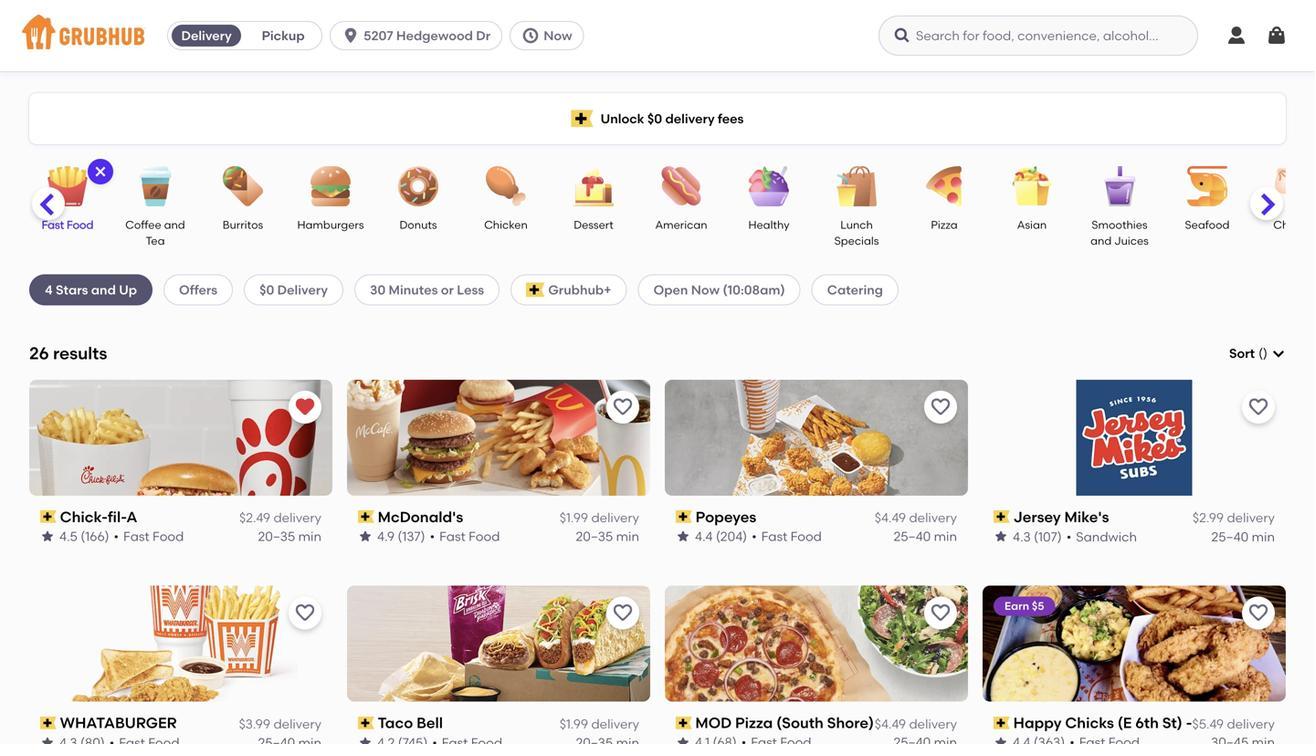 Task type: vqa. For each thing, say whether or not it's contained in the screenshot.


Task type: describe. For each thing, give the bounding box(es) containing it.
lunch specials
[[835, 218, 879, 247]]

$5.49
[[1193, 717, 1224, 732]]

sandwich
[[1076, 529, 1137, 544]]

$1.99 delivery for taco bell
[[560, 717, 639, 732]]

$5
[[1032, 600, 1045, 613]]

-
[[1186, 715, 1193, 732]]

• for jersey mike's
[[1067, 529, 1072, 544]]

(137)
[[398, 529, 425, 544]]

min for jersey mike's
[[1252, 529, 1275, 544]]

chicks
[[1066, 715, 1114, 732]]

star icon image for popeyes
[[676, 529, 691, 544]]

lunch specials image
[[825, 166, 889, 206]]

unlock $0 delivery fees
[[601, 111, 744, 126]]

delivery for taco bell
[[591, 717, 639, 732]]

1 horizontal spatial now
[[691, 282, 720, 298]]

$4.49 for popeyes
[[875, 510, 906, 526]]

delivery for popeyes
[[909, 510, 957, 526]]

less
[[457, 282, 484, 298]]

subscription pass image for whataburger
[[40, 717, 56, 730]]

healthy
[[749, 218, 790, 232]]

a
[[126, 508, 137, 526]]

save this restaurant button for popeyes
[[924, 391, 957, 424]]

$1.99 for taco bell
[[560, 717, 588, 732]]

• fast food for popeyes
[[752, 529, 822, 544]]

fast food image
[[36, 166, 100, 206]]

whataburger logo image
[[29, 586, 333, 702]]

now button
[[510, 21, 591, 50]]

none field containing sort
[[1230, 344, 1286, 363]]

now inside button
[[544, 28, 572, 43]]

save this restaurant image for mod pizza (south shore)
[[930, 603, 952, 625]]

• fast food for chick-fil-a
[[114, 529, 184, 544]]

subscription pass image for chick-fil-a
[[40, 511, 56, 524]]

fast down the fast food "image"
[[42, 218, 64, 232]]

Search for food, convenience, alcohol... search field
[[879, 16, 1199, 56]]

star icon image for taco bell
[[358, 736, 373, 744]]

$5.49 delivery
[[1193, 717, 1275, 732]]

4.9
[[377, 529, 395, 544]]

popeyes
[[696, 508, 757, 526]]

fast for mcdonald's
[[440, 529, 466, 544]]

mcdonald's logo image
[[347, 380, 650, 496]]

happy chicks (e 6th st) -  logo image
[[983, 586, 1286, 702]]

save this restaurant button for taco bell
[[607, 597, 639, 630]]

donuts
[[400, 218, 437, 232]]

taco bell logo image
[[347, 586, 650, 702]]

bell
[[417, 715, 443, 732]]

chick-fil-a logo image
[[29, 380, 333, 496]]

1 vertical spatial pizza
[[736, 715, 773, 732]]

donuts image
[[386, 166, 450, 206]]

(
[[1259, 346, 1263, 361]]

5207 hedgewood dr
[[364, 28, 491, 43]]

open now (10:08am)
[[654, 282, 785, 298]]

star icon image for whataburger
[[40, 736, 55, 744]]

2 vertical spatial and
[[91, 282, 116, 298]]

20–35 for chick-fil-a
[[258, 529, 295, 544]]

unlock
[[601, 111, 645, 126]]

25–40 for jersey mike's
[[1212, 529, 1249, 544]]

30
[[370, 282, 386, 298]]

food for mcdonald's
[[469, 529, 500, 544]]

earn $5
[[1005, 600, 1045, 613]]

delivery for mcdonald's
[[591, 510, 639, 526]]

0 vertical spatial $0
[[648, 111, 662, 126]]

star icon image for mcdonald's
[[358, 529, 373, 544]]

food for popeyes
[[791, 529, 822, 544]]

chick-
[[60, 508, 108, 526]]

(10:08am)
[[723, 282, 785, 298]]

chicken image
[[474, 166, 538, 206]]

seafood
[[1185, 218, 1230, 232]]

$2.49 delivery
[[239, 510, 322, 526]]

1 horizontal spatial delivery
[[277, 282, 328, 298]]

mod
[[696, 715, 732, 732]]

star icon image for happy chicks (e 6th st) -
[[994, 736, 1008, 744]]

asian image
[[1000, 166, 1064, 206]]

4 stars and up
[[45, 282, 137, 298]]

delivery for mod pizza (south shore)
[[909, 717, 957, 732]]

delivery for jersey mike's
[[1227, 510, 1275, 526]]

star icon image for mod pizza (south shore)
[[676, 736, 691, 744]]

burritos image
[[211, 166, 275, 206]]

delivery for happy chicks (e 6th st) -
[[1227, 717, 1275, 732]]

5207 hedgewood dr button
[[330, 21, 510, 50]]

pickup
[[262, 28, 305, 43]]

26 results
[[29, 344, 107, 364]]

4.5
[[59, 529, 78, 544]]

st)
[[1163, 715, 1183, 732]]

jersey
[[1014, 508, 1061, 526]]

mike's
[[1065, 508, 1109, 526]]

)
[[1263, 346, 1268, 361]]

up
[[119, 282, 137, 298]]

svg image inside main navigation "navigation"
[[893, 26, 912, 45]]

$2.99 delivery
[[1193, 510, 1275, 526]]

subscription pass image for taco bell
[[358, 717, 374, 730]]

happy chicks (e 6th st) -
[[1014, 715, 1193, 732]]

shore)
[[828, 715, 874, 732]]

sort
[[1230, 346, 1255, 361]]

fast for popeyes
[[762, 529, 788, 544]]

delivery button
[[168, 21, 245, 50]]

svg image inside now button
[[522, 26, 540, 45]]

offers
[[179, 282, 218, 298]]

and for smoothies and juices
[[1091, 234, 1112, 247]]

subscription pass image for mod pizza (south shore)
[[676, 717, 692, 730]]

healthy image
[[737, 166, 801, 206]]

stars
[[56, 282, 88, 298]]

save this restaurant image for taco bell
[[612, 603, 634, 625]]

4.9 (137)
[[377, 529, 425, 544]]

food for chick-fil-a
[[153, 529, 184, 544]]

25–40 min for popeyes
[[894, 529, 957, 544]]

sort ( )
[[1230, 346, 1268, 361]]

fast food
[[42, 218, 94, 232]]

(e
[[1118, 715, 1132, 732]]

or
[[441, 282, 454, 298]]

save this restaurant button for mod pizza (south shore)
[[924, 597, 957, 630]]

(166)
[[81, 529, 109, 544]]

subscription pass image for jersey mike's
[[994, 511, 1010, 524]]

mcdonald's
[[378, 508, 463, 526]]

results
[[53, 344, 107, 364]]

min for popeyes
[[934, 529, 957, 544]]

4.5 (166)
[[59, 529, 109, 544]]

save this restaurant image for jersey mike's
[[1248, 396, 1270, 418]]

$3.99
[[239, 717, 270, 732]]

save this restaurant image for mcdonald's
[[612, 396, 634, 418]]

chinese
[[1274, 218, 1315, 232]]

20–35 min for chick-fil-a
[[258, 529, 322, 544]]

20–35 for mcdonald's
[[576, 529, 613, 544]]



Task type: locate. For each thing, give the bounding box(es) containing it.
fil-
[[108, 508, 126, 526]]

2 25–40 from the left
[[1212, 529, 1249, 544]]

open
[[654, 282, 688, 298]]

dessert image
[[562, 166, 626, 206]]

1 vertical spatial $4.49 delivery
[[875, 717, 957, 732]]

• fast food
[[114, 529, 184, 544], [430, 529, 500, 544], [752, 529, 822, 544]]

20–35 min for mcdonald's
[[576, 529, 639, 544]]

tea
[[146, 234, 165, 247]]

• fast food right (204)
[[752, 529, 822, 544]]

1 save this restaurant image from the top
[[612, 396, 634, 418]]

(107)
[[1034, 529, 1062, 544]]

save this restaurant image
[[612, 396, 634, 418], [612, 603, 634, 625]]

$4.49 delivery for popeyes
[[875, 510, 957, 526]]

american
[[655, 218, 708, 232]]

coffee and tea
[[125, 218, 185, 247]]

2 horizontal spatial subscription pass image
[[676, 511, 692, 524]]

fast
[[42, 218, 64, 232], [123, 529, 150, 544], [440, 529, 466, 544], [762, 529, 788, 544]]

• for popeyes
[[752, 529, 757, 544]]

min down $2.49 delivery
[[298, 529, 322, 544]]

delivery inside button
[[181, 28, 232, 43]]

1 horizontal spatial svg image
[[893, 26, 912, 45]]

taco bell
[[378, 715, 443, 732]]

1 horizontal spatial • fast food
[[430, 529, 500, 544]]

$4.49 delivery
[[875, 510, 957, 526], [875, 717, 957, 732]]

6th
[[1136, 715, 1159, 732]]

30 minutes or less
[[370, 282, 484, 298]]

smoothies and juices
[[1091, 218, 1149, 247]]

1 25–40 from the left
[[894, 529, 931, 544]]

0 vertical spatial grubhub plus flag logo image
[[572, 110, 593, 127]]

0 vertical spatial $1.99
[[560, 510, 588, 526]]

2 min from the left
[[616, 529, 639, 544]]

jersey mike's logo image
[[1077, 380, 1193, 496]]

fast right (204)
[[762, 529, 788, 544]]

0 horizontal spatial 20–35 min
[[258, 529, 322, 544]]

• fast food down "mcdonald's"
[[430, 529, 500, 544]]

0 horizontal spatial grubhub plus flag logo image
[[526, 283, 545, 297]]

1 $1.99 from the top
[[560, 510, 588, 526]]

0 horizontal spatial 20–35
[[258, 529, 295, 544]]

• fast food for mcdonald's
[[430, 529, 500, 544]]

25–40 for popeyes
[[894, 529, 931, 544]]

2 • fast food from the left
[[430, 529, 500, 544]]

subscription pass image
[[40, 511, 56, 524], [676, 511, 692, 524], [358, 717, 374, 730]]

subscription pass image left jersey
[[994, 511, 1010, 524]]

delivery for chick-fil-a
[[274, 510, 322, 526]]

0 vertical spatial and
[[164, 218, 185, 232]]

4.3
[[1013, 529, 1031, 544]]

whataburger
[[60, 715, 177, 732]]

2 $1.99 from the top
[[560, 717, 588, 732]]

1 vertical spatial svg image
[[93, 164, 108, 179]]

chicken
[[484, 218, 528, 232]]

chick-fil-a
[[60, 508, 137, 526]]

grubhub plus flag logo image for grubhub+
[[526, 283, 545, 297]]

0 vertical spatial save this restaurant image
[[612, 396, 634, 418]]

$2.99
[[1193, 510, 1224, 526]]

$4.49 for mod pizza (south shore)
[[875, 717, 906, 732]]

20–35 min
[[258, 529, 322, 544], [576, 529, 639, 544]]

0 horizontal spatial delivery
[[181, 28, 232, 43]]

0 vertical spatial $4.49 delivery
[[875, 510, 957, 526]]

0 vertical spatial pizza
[[931, 218, 958, 232]]

$1.99
[[560, 510, 588, 526], [560, 717, 588, 732]]

food down the fast food "image"
[[67, 218, 94, 232]]

taco
[[378, 715, 413, 732]]

• down jersey mike's
[[1067, 529, 1072, 544]]

and inside the smoothies and juices
[[1091, 234, 1112, 247]]

save this restaurant image for popeyes
[[930, 396, 952, 418]]

$1.99 delivery for mcdonald's
[[560, 510, 639, 526]]

26
[[29, 344, 49, 364]]

coffee and tea image
[[123, 166, 187, 206]]

(south
[[777, 715, 824, 732]]

min
[[298, 529, 322, 544], [616, 529, 639, 544], [934, 529, 957, 544], [1252, 529, 1275, 544]]

pizza down pizza 'image'
[[931, 218, 958, 232]]

2 save this restaurant image from the top
[[612, 603, 634, 625]]

0 vertical spatial now
[[544, 28, 572, 43]]

earn
[[1005, 600, 1030, 613]]

grubhub plus flag logo image
[[572, 110, 593, 127], [526, 283, 545, 297]]

4.4 (204)
[[695, 529, 747, 544]]

svg image
[[1226, 25, 1248, 47], [1266, 25, 1288, 47], [342, 26, 360, 45], [522, 26, 540, 45], [1272, 346, 1286, 361]]

1 vertical spatial now
[[691, 282, 720, 298]]

1 $4.49 from the top
[[875, 510, 906, 526]]

1 vertical spatial and
[[1091, 234, 1112, 247]]

1 horizontal spatial 20–35 min
[[576, 529, 639, 544]]

hamburgers
[[297, 218, 364, 232]]

• right (204)
[[752, 529, 757, 544]]

subscription pass image left "mcdonald's"
[[358, 511, 374, 524]]

save this restaurant button for mcdonald's
[[607, 391, 639, 424]]

(204)
[[716, 529, 747, 544]]

0 horizontal spatial pizza
[[736, 715, 773, 732]]

subscription pass image left mod
[[676, 717, 692, 730]]

1 horizontal spatial $0
[[648, 111, 662, 126]]

1 vertical spatial $1.99
[[560, 717, 588, 732]]

fast for chick-fil-a
[[123, 529, 150, 544]]

$0 delivery
[[260, 282, 328, 298]]

0 horizontal spatial subscription pass image
[[40, 511, 56, 524]]

2 $1.99 delivery from the top
[[560, 717, 639, 732]]

subscription pass image for mcdonald's
[[358, 511, 374, 524]]

and up tea
[[164, 218, 185, 232]]

1 vertical spatial save this restaurant image
[[612, 603, 634, 625]]

1 horizontal spatial pizza
[[931, 218, 958, 232]]

specials
[[835, 234, 879, 247]]

fast down "mcdonald's"
[[440, 529, 466, 544]]

dr
[[476, 28, 491, 43]]

•
[[114, 529, 119, 544], [430, 529, 435, 544], [752, 529, 757, 544], [1067, 529, 1072, 544]]

1 vertical spatial $1.99 delivery
[[560, 717, 639, 732]]

0 vertical spatial delivery
[[181, 28, 232, 43]]

star icon image for jersey mike's
[[994, 529, 1008, 544]]

1 horizontal spatial 20–35
[[576, 529, 613, 544]]

• fast food down a
[[114, 529, 184, 544]]

subscription pass image left taco
[[358, 717, 374, 730]]

subscription pass image left "whataburger"
[[40, 717, 56, 730]]

grubhub+
[[548, 282, 612, 298]]

minutes
[[389, 282, 438, 298]]

min down $2.99 delivery
[[1252, 529, 1275, 544]]

3 • fast food from the left
[[752, 529, 822, 544]]

0 horizontal spatial $0
[[260, 282, 274, 298]]

and for coffee and tea
[[164, 218, 185, 232]]

2 horizontal spatial • fast food
[[752, 529, 822, 544]]

food right (166)
[[153, 529, 184, 544]]

1 horizontal spatial and
[[164, 218, 185, 232]]

4.3 (107)
[[1013, 529, 1062, 544]]

2 25–40 min from the left
[[1212, 529, 1275, 544]]

$0
[[648, 111, 662, 126], [260, 282, 274, 298]]

smoothies
[[1092, 218, 1148, 232]]

1 min from the left
[[298, 529, 322, 544]]

star icon image for chick-fil-a
[[40, 529, 55, 544]]

star icon image
[[40, 529, 55, 544], [358, 529, 373, 544], [676, 529, 691, 544], [994, 529, 1008, 544], [40, 736, 55, 744], [358, 736, 373, 744], [676, 736, 691, 744], [994, 736, 1008, 744]]

1 horizontal spatial 25–40
[[1212, 529, 1249, 544]]

saved restaurant button
[[289, 391, 322, 424]]

min for mcdonald's
[[616, 529, 639, 544]]

delivery left pickup
[[181, 28, 232, 43]]

None field
[[1230, 344, 1286, 363]]

american image
[[649, 166, 713, 206]]

4 min from the left
[[1252, 529, 1275, 544]]

and inside coffee and tea
[[164, 218, 185, 232]]

hamburgers image
[[299, 166, 363, 206]]

2 horizontal spatial and
[[1091, 234, 1112, 247]]

delivery
[[181, 28, 232, 43], [277, 282, 328, 298]]

svg image
[[893, 26, 912, 45], [93, 164, 108, 179]]

food right (137)
[[469, 529, 500, 544]]

1 20–35 min from the left
[[258, 529, 322, 544]]

5207
[[364, 28, 393, 43]]

1 20–35 from the left
[[258, 529, 295, 544]]

fees
[[718, 111, 744, 126]]

• right (137)
[[430, 529, 435, 544]]

0 vertical spatial svg image
[[893, 26, 912, 45]]

• down fil-
[[114, 529, 119, 544]]

subscription pass image for popeyes
[[676, 511, 692, 524]]

grubhub plus flag logo image left grubhub+
[[526, 283, 545, 297]]

4
[[45, 282, 53, 298]]

subscription pass image
[[358, 511, 374, 524], [994, 511, 1010, 524], [40, 717, 56, 730], [676, 717, 692, 730], [994, 717, 1010, 730]]

0 horizontal spatial • fast food
[[114, 529, 184, 544]]

2 20–35 from the left
[[576, 529, 613, 544]]

1 vertical spatial delivery
[[277, 282, 328, 298]]

jersey mike's
[[1014, 508, 1109, 526]]

happy
[[1014, 715, 1062, 732]]

and
[[164, 218, 185, 232], [1091, 234, 1112, 247], [91, 282, 116, 298]]

1 $4.49 delivery from the top
[[875, 510, 957, 526]]

25–40 min for jersey mike's
[[1212, 529, 1275, 544]]

save this restaurant button for whataburger
[[289, 597, 322, 630]]

0 horizontal spatial 25–40 min
[[894, 529, 957, 544]]

and left "up"
[[91, 282, 116, 298]]

catering
[[827, 282, 883, 298]]

$3.99 delivery
[[239, 717, 322, 732]]

0 horizontal spatial and
[[91, 282, 116, 298]]

mod pizza (south shore)
[[696, 715, 874, 732]]

1 25–40 min from the left
[[894, 529, 957, 544]]

25–40
[[894, 529, 931, 544], [1212, 529, 1249, 544]]

0 vertical spatial $4.49
[[875, 510, 906, 526]]

subscription pass image left popeyes
[[676, 511, 692, 524]]

min for chick-fil-a
[[298, 529, 322, 544]]

delivery down hamburgers
[[277, 282, 328, 298]]

popeyes logo image
[[665, 380, 968, 496]]

0 horizontal spatial now
[[544, 28, 572, 43]]

pizza image
[[913, 166, 977, 206]]

smoothies and juices image
[[1088, 166, 1152, 206]]

$4.49 delivery for mod pizza (south shore)
[[875, 717, 957, 732]]

1 vertical spatial $0
[[260, 282, 274, 298]]

subscription pass image left chick-
[[40, 511, 56, 524]]

1 • fast food from the left
[[114, 529, 184, 544]]

main navigation navigation
[[0, 0, 1315, 71]]

food
[[67, 218, 94, 232], [153, 529, 184, 544], [469, 529, 500, 544], [791, 529, 822, 544]]

subscription pass image left happy
[[994, 717, 1010, 730]]

• sandwich
[[1067, 529, 1137, 544]]

coffee
[[125, 218, 161, 232]]

$0 right offers
[[260, 282, 274, 298]]

delivery for whataburger
[[274, 717, 322, 732]]

burritos
[[223, 218, 263, 232]]

1 horizontal spatial 25–40 min
[[1212, 529, 1275, 544]]

grubhub plus flag logo image for unlock $0 delivery fees
[[572, 110, 593, 127]]

pickup button
[[245, 21, 322, 50]]

now right the "open"
[[691, 282, 720, 298]]

2 20–35 min from the left
[[576, 529, 639, 544]]

save this restaurant button
[[607, 391, 639, 424], [924, 391, 957, 424], [1242, 391, 1275, 424], [289, 597, 322, 630], [607, 597, 639, 630], [924, 597, 957, 630], [1242, 597, 1275, 630]]

2 $4.49 delivery from the top
[[875, 717, 957, 732]]

$2.49
[[239, 510, 270, 526]]

save this restaurant button for jersey mike's
[[1242, 391, 1275, 424]]

delivery
[[665, 111, 715, 126], [274, 510, 322, 526], [591, 510, 639, 526], [909, 510, 957, 526], [1227, 510, 1275, 526], [274, 717, 322, 732], [591, 717, 639, 732], [909, 717, 957, 732], [1227, 717, 1275, 732]]

min left 4.3 on the right bottom of the page
[[934, 529, 957, 544]]

fast down a
[[123, 529, 150, 544]]

1 $1.99 delivery from the top
[[560, 510, 639, 526]]

1 vertical spatial $4.49
[[875, 717, 906, 732]]

lunch
[[841, 218, 873, 232]]

min left the 4.4
[[616, 529, 639, 544]]

1 vertical spatial grubhub plus flag logo image
[[526, 283, 545, 297]]

• for chick-fil-a
[[114, 529, 119, 544]]

save this restaurant image
[[930, 396, 952, 418], [1248, 396, 1270, 418], [294, 603, 316, 625], [930, 603, 952, 625], [1248, 603, 1270, 625]]

2 $4.49 from the top
[[875, 717, 906, 732]]

• for mcdonald's
[[430, 529, 435, 544]]

svg image inside 5207 hedgewood dr button
[[342, 26, 360, 45]]

save this restaurant image for whataburger
[[294, 603, 316, 625]]

4 • from the left
[[1067, 529, 1072, 544]]

0 vertical spatial $1.99 delivery
[[560, 510, 639, 526]]

3 min from the left
[[934, 529, 957, 544]]

$1.99 for mcdonald's
[[560, 510, 588, 526]]

mod pizza (south shore) logo image
[[665, 586, 968, 702]]

0 horizontal spatial svg image
[[93, 164, 108, 179]]

$0 right unlock
[[648, 111, 662, 126]]

3 • from the left
[[752, 529, 757, 544]]

saved restaurant image
[[294, 396, 316, 418]]

and down smoothies
[[1091, 234, 1112, 247]]

1 • from the left
[[114, 529, 119, 544]]

juices
[[1115, 234, 1149, 247]]

seafood image
[[1176, 166, 1240, 206]]

pizza right mod
[[736, 715, 773, 732]]

food right (204)
[[791, 529, 822, 544]]

subscription pass image for happy chicks (e 6th st) -
[[994, 717, 1010, 730]]

asian
[[1017, 218, 1047, 232]]

grubhub plus flag logo image left unlock
[[572, 110, 593, 127]]

0 horizontal spatial 25–40
[[894, 529, 931, 544]]

dessert
[[574, 218, 614, 232]]

20–35
[[258, 529, 295, 544], [576, 529, 613, 544]]

1 horizontal spatial subscription pass image
[[358, 717, 374, 730]]

1 horizontal spatial grubhub plus flag logo image
[[572, 110, 593, 127]]

2 • from the left
[[430, 529, 435, 544]]

now right dr
[[544, 28, 572, 43]]

$4.49
[[875, 510, 906, 526], [875, 717, 906, 732]]

hedgewood
[[396, 28, 473, 43]]



